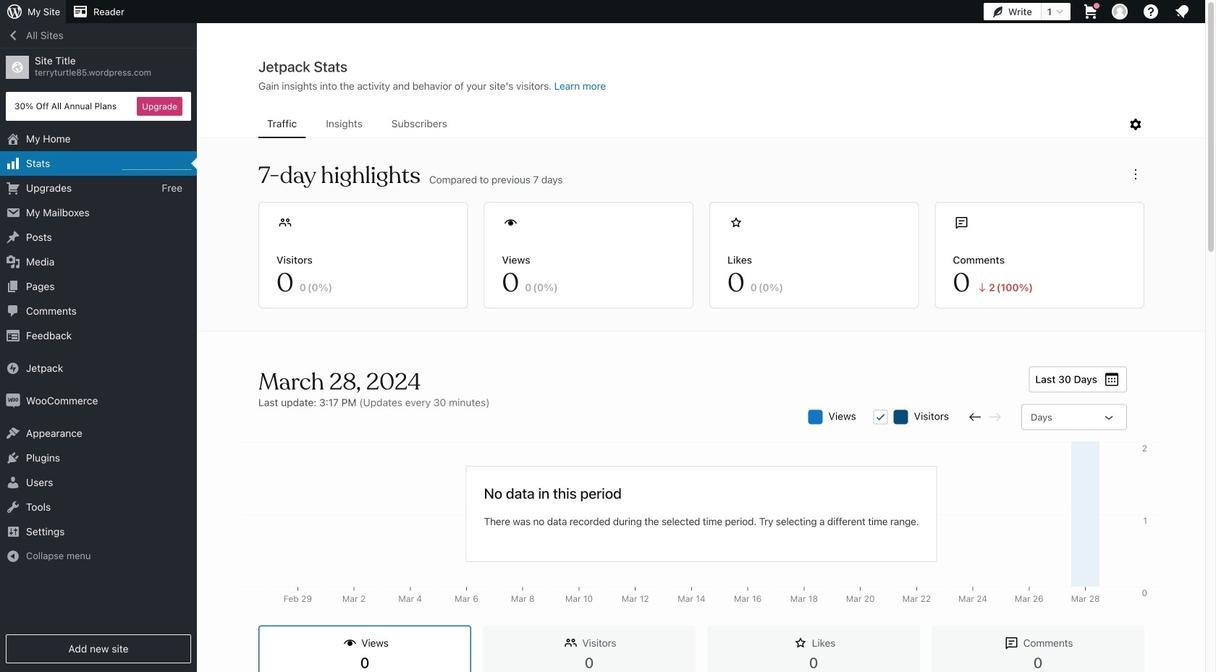 Task type: locate. For each thing, give the bounding box(es) containing it.
my shopping cart image
[[1083, 3, 1100, 20]]

help image
[[1143, 3, 1160, 20]]

menu
[[259, 111, 1128, 138]]

manage your notifications image
[[1174, 3, 1191, 20]]

menu inside jetpack stats main content
[[259, 111, 1128, 138]]

2 image
[[976, 281, 989, 294]]

0 vertical spatial img image
[[6, 361, 20, 376]]

1 img image from the top
[[6, 361, 20, 376]]

none checkbox inside jetpack stats main content
[[874, 410, 889, 425]]

None checkbox
[[874, 410, 889, 425]]

img image
[[6, 361, 20, 376], [6, 394, 20, 408]]

my profile image
[[1112, 4, 1128, 20]]

1 vertical spatial img image
[[6, 394, 20, 408]]



Task type: describe. For each thing, give the bounding box(es) containing it.
jetpack stats main content
[[198, 57, 1206, 673]]

2 img image from the top
[[6, 394, 20, 408]]

highest hourly views 0 image
[[122, 161, 191, 170]]



Task type: vqa. For each thing, say whether or not it's contained in the screenshot.
first img from the bottom
yes



